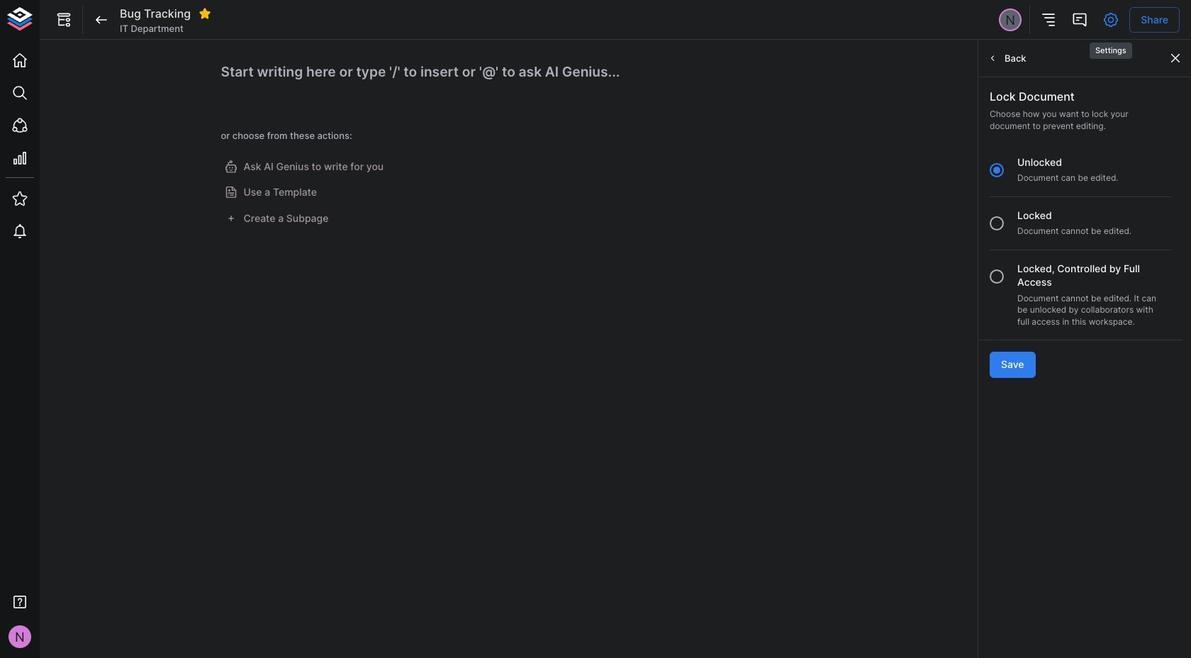Task type: locate. For each thing, give the bounding box(es) containing it.
settings image
[[1103, 11, 1120, 28]]

tooltip
[[1089, 33, 1134, 61]]

go back image
[[93, 11, 110, 28]]

option group
[[982, 155, 1172, 328]]

remove favorite image
[[199, 7, 211, 20]]



Task type: describe. For each thing, give the bounding box(es) containing it.
show wiki image
[[55, 11, 72, 28]]

comments image
[[1072, 11, 1089, 28]]

table of contents image
[[1041, 11, 1058, 28]]



Task type: vqa. For each thing, say whether or not it's contained in the screenshot.
DIALOG
no



